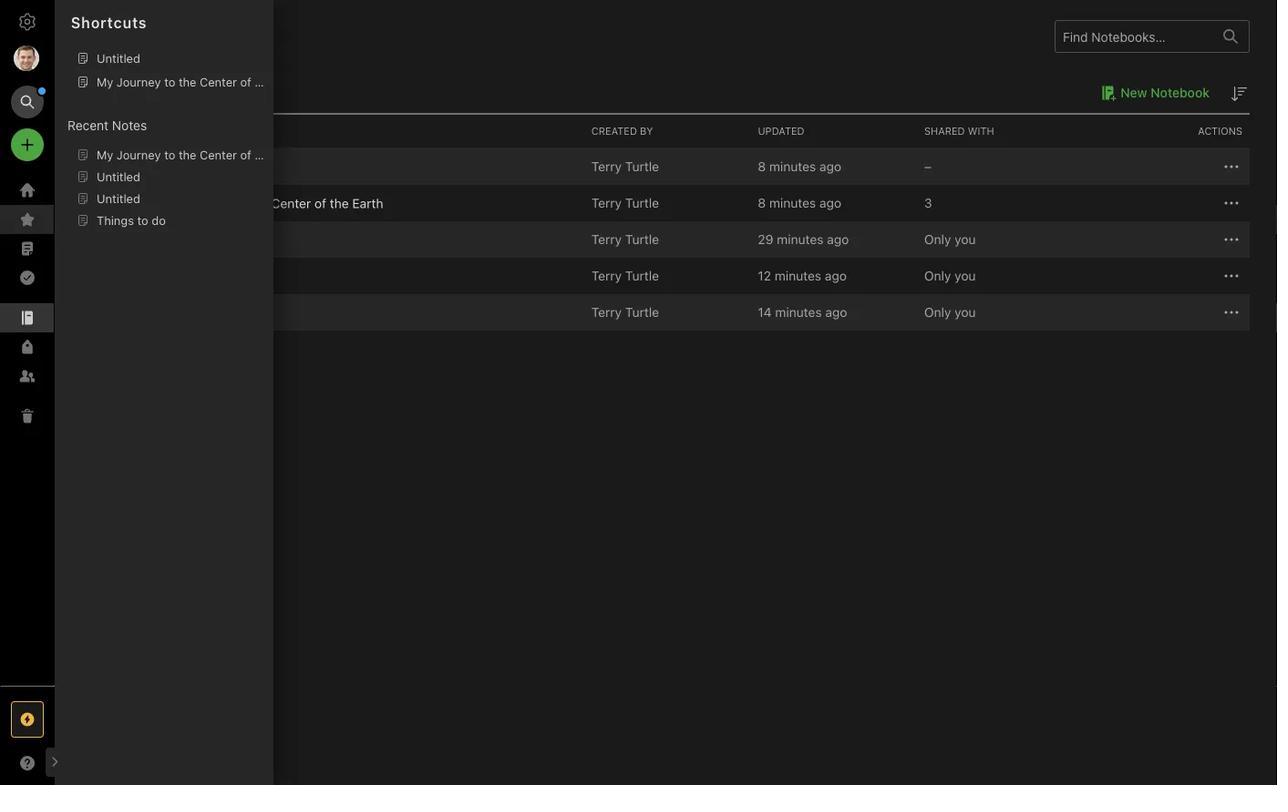 Task type: locate. For each thing, give the bounding box(es) containing it.
new notebook
[[1121, 85, 1210, 100]]

the right of
[[330, 196, 349, 211]]

terry inside first notebook row
[[592, 159, 622, 174]]

terry turtle
[[592, 159, 659, 174], [592, 196, 659, 211], [592, 232, 659, 247], [592, 268, 659, 284], [592, 305, 659, 320]]

1 8 minutes ago from the top
[[758, 159, 842, 174]]

ago inside 'things to do' row
[[827, 232, 849, 247]]

shared with button
[[917, 115, 1083, 148]]

4
[[234, 159, 242, 174]]

notebook for new
[[1151, 85, 1210, 100]]

1 vertical spatial you
[[955, 268, 976, 284]]

1 turtle from the top
[[625, 159, 659, 174]]

notebook
[[1151, 85, 1210, 100], [167, 159, 224, 174]]

only you for 12 minutes ago
[[924, 268, 976, 284]]

with
[[968, 125, 994, 137]]

to left do
[[205, 232, 216, 247]]

0 horizontal spatial the
[[249, 196, 268, 211]]

ago inside first notebook row
[[820, 159, 842, 174]]

1 vertical spatial only you
[[924, 268, 976, 284]]

terry for 'things to do' row
[[592, 232, 622, 247]]

title
[[89, 125, 117, 137]]

8 up '29'
[[758, 196, 766, 211]]

0 vertical spatial notebook
[[1151, 85, 1210, 100]]

to
[[234, 196, 245, 211], [205, 232, 216, 247]]

terry turtle inside my journey to the center of the earth row
[[592, 196, 659, 211]]

only you
[[924, 232, 976, 247], [924, 268, 976, 284], [924, 305, 976, 320]]

created by button
[[584, 115, 751, 148]]

0 vertical spatial to
[[234, 196, 245, 211]]

1 terry from the top
[[592, 159, 622, 174]]

minutes inside 'things to do' row
[[777, 232, 824, 247]]

terry inside my journey to the center of the earth row
[[592, 196, 622, 211]]

0 vertical spatial only you
[[924, 232, 976, 247]]

1 horizontal spatial notebook
[[1151, 85, 1210, 100]]

2 only from the top
[[924, 268, 951, 284]]

2 terry turtle from the top
[[592, 196, 659, 211]]

only
[[924, 232, 951, 247], [924, 268, 951, 284], [924, 305, 951, 320]]

0 vertical spatial you
[[955, 232, 976, 247]]

1 vertical spatial to
[[205, 232, 216, 247]]

minutes for first notebook row
[[769, 159, 816, 174]]

my
[[161, 196, 179, 211]]

ago up 12 minutes ago
[[827, 232, 849, 247]]

ago down 29 minutes ago
[[825, 268, 847, 284]]

terry
[[592, 159, 622, 174], [592, 196, 622, 211], [592, 232, 622, 247], [592, 268, 622, 284], [592, 305, 622, 320]]

Find Notebooks… text field
[[1056, 22, 1213, 51]]

8
[[758, 159, 766, 174], [758, 196, 766, 211]]

1 you from the top
[[955, 232, 976, 247]]

terry for first notebook row
[[592, 159, 622, 174]]

8 down "updated"
[[758, 159, 766, 174]]

minutes
[[769, 159, 816, 174], [769, 196, 816, 211], [777, 232, 824, 247], [775, 268, 821, 284], [775, 305, 822, 320]]

terry turtle for first notebook row
[[592, 159, 659, 174]]

0 horizontal spatial notebook
[[167, 159, 224, 174]]

to inside my journey to the center of the earth "button"
[[234, 196, 245, 211]]

settings image
[[16, 11, 38, 33]]

of
[[314, 196, 326, 211]]

updated
[[758, 125, 805, 137]]

29 minutes ago
[[758, 232, 849, 247]]

ago inside my journey to the center of the earth row
[[820, 196, 842, 211]]

turtle for my journey to the center of the earth row
[[625, 196, 659, 211]]

0 vertical spatial 8 minutes ago
[[758, 159, 842, 174]]

minutes down "updated"
[[769, 159, 816, 174]]

ago down 12 minutes ago
[[825, 305, 847, 320]]

2 turtle from the top
[[625, 196, 659, 211]]

to inside the things to do button
[[205, 232, 216, 247]]

4 terry turtle from the top
[[592, 268, 659, 284]]

minutes inside my journey to the center of the earth row
[[769, 196, 816, 211]]

1 8 from the top
[[758, 159, 766, 174]]

terry turtle for my journey to the center of the earth row
[[592, 196, 659, 211]]

1 vertical spatial 8
[[758, 196, 766, 211]]

4 turtle from the top
[[625, 268, 659, 284]]

8 minutes ago down "updated"
[[758, 159, 842, 174]]

tree
[[0, 176, 55, 686]]

notebooks element
[[55, 0, 1277, 786]]

notebook
[[92, 84, 153, 100]]

8 minutes ago up 29 minutes ago
[[758, 196, 842, 211]]

untitled row down my journey to the center of the earth row
[[82, 258, 1250, 294]]

you for 29 minutes ago
[[955, 232, 976, 247]]

0 vertical spatial 8
[[758, 159, 766, 174]]

ago for second the "untitled" 'row'
[[825, 305, 847, 320]]

1 vertical spatial 8 minutes ago
[[758, 196, 842, 211]]

ago up 29 minutes ago
[[820, 196, 842, 211]]

you
[[955, 232, 976, 247], [955, 268, 976, 284], [955, 305, 976, 320]]

recent
[[67, 118, 109, 133]]

2 the from the left
[[330, 196, 349, 211]]

1 vertical spatial only
[[924, 268, 951, 284]]

1 vertical spatial notebook
[[167, 159, 224, 174]]

first notebook ( 4 )
[[138, 159, 247, 174]]

upgrade image
[[16, 709, 38, 731]]

1 terry turtle from the top
[[592, 159, 659, 174]]

things
[[161, 232, 201, 247]]

8 inside first notebook row
[[758, 159, 766, 174]]

4 terry from the top
[[592, 268, 622, 284]]

notebook left (
[[167, 159, 224, 174]]

shared with
[[924, 125, 994, 137]]

3 only you from the top
[[924, 305, 976, 320]]

8 minutes ago
[[758, 159, 842, 174], [758, 196, 842, 211]]

minutes up 29 minutes ago
[[769, 196, 816, 211]]

the
[[249, 196, 268, 211], [330, 196, 349, 211]]

terry turtle inside first notebook row
[[592, 159, 659, 174]]

2 terry from the top
[[592, 196, 622, 211]]

ago down updated button
[[820, 159, 842, 174]]

2 vertical spatial only you
[[924, 305, 976, 320]]

new
[[1121, 85, 1147, 100]]

the left center
[[249, 196, 268, 211]]

turtle inside first notebook row
[[625, 159, 659, 174]]

by
[[640, 125, 653, 137]]

2 vertical spatial only
[[924, 305, 951, 320]]

you for 12 minutes ago
[[955, 268, 976, 284]]

1 only from the top
[[924, 232, 951, 247]]

terry for my journey to the center of the earth row
[[592, 196, 622, 211]]

things to do row
[[82, 222, 1250, 258]]

terry inside 'things to do' row
[[592, 232, 622, 247]]

minutes for my journey to the center of the earth row
[[769, 196, 816, 211]]

turtle inside my journey to the center of the earth row
[[625, 196, 659, 211]]

2 you from the top
[[955, 268, 976, 284]]

2 8 minutes ago from the top
[[758, 196, 842, 211]]

row group
[[82, 149, 1250, 331]]

0 horizontal spatial to
[[205, 232, 216, 247]]

notebook inside button
[[1151, 85, 1210, 100]]

to right journey
[[234, 196, 245, 211]]

minutes inside first notebook row
[[769, 159, 816, 174]]

8 minutes ago inside first notebook row
[[758, 159, 842, 174]]

3 terry turtle from the top
[[592, 232, 659, 247]]

untitled row
[[82, 258, 1250, 294], [82, 294, 1250, 331]]

row group containing terry turtle
[[82, 149, 1250, 331]]

notebook inside row
[[167, 159, 224, 174]]

3 terry from the top
[[592, 232, 622, 247]]

8 inside my journey to the center of the earth row
[[758, 196, 766, 211]]

3
[[924, 196, 932, 211]]

actions button
[[1083, 115, 1250, 148]]

2 vertical spatial you
[[955, 305, 976, 320]]

untitled row down 'things to do' row
[[82, 294, 1250, 331]]

–
[[924, 159, 932, 174]]

1 only you from the top
[[924, 232, 976, 247]]

Account field
[[0, 40, 55, 77]]

minutes right '29'
[[777, 232, 824, 247]]

account image
[[14, 46, 39, 71]]

minutes right 12 on the top right of the page
[[775, 268, 821, 284]]

8 minutes ago inside my journey to the center of the earth row
[[758, 196, 842, 211]]

you inside 'things to do' row
[[955, 232, 976, 247]]

terry turtle inside 'things to do' row
[[592, 232, 659, 247]]

only inside 'things to do' row
[[924, 232, 951, 247]]

turtle inside 'things to do' row
[[625, 232, 659, 247]]

3 turtle from the top
[[625, 232, 659, 247]]

2 untitled row from the top
[[82, 294, 1250, 331]]

0 vertical spatial only
[[924, 232, 951, 247]]

1 horizontal spatial the
[[330, 196, 349, 211]]

1 horizontal spatial to
[[234, 196, 245, 211]]

29
[[758, 232, 774, 247]]

only you for 14 minutes ago
[[924, 305, 976, 320]]

2 8 from the top
[[758, 196, 766, 211]]

2 only you from the top
[[924, 268, 976, 284]]

3 only from the top
[[924, 305, 951, 320]]

only you inside 'things to do' row
[[924, 232, 976, 247]]

1 notebook
[[82, 84, 153, 100]]

ago
[[820, 159, 842, 174], [820, 196, 842, 211], [827, 232, 849, 247], [825, 268, 847, 284], [825, 305, 847, 320]]

3 you from the top
[[955, 305, 976, 320]]

turtle
[[625, 159, 659, 174], [625, 196, 659, 211], [625, 232, 659, 247], [625, 268, 659, 284], [625, 305, 659, 320]]

notebook up actions button
[[1151, 85, 1210, 100]]



Task type: vqa. For each thing, say whether or not it's contained in the screenshot.
14 minutes ago's only
yes



Task type: describe. For each thing, give the bounding box(es) containing it.
things to do button
[[135, 229, 235, 251]]

row group inside notebooks element
[[82, 149, 1250, 331]]

8 minutes ago for 3
[[758, 196, 842, 211]]

created
[[592, 125, 637, 137]]

my journey to the center of the earth row
[[82, 185, 1250, 222]]

only for 12 minutes ago
[[924, 268, 951, 284]]

8 for 3
[[758, 196, 766, 211]]

only for 14 minutes ago
[[924, 305, 951, 320]]

turtle for 'things to do' row
[[625, 232, 659, 247]]

14
[[758, 305, 772, 320]]

minutes for 'things to do' row
[[777, 232, 824, 247]]

my journey to the center of the earth button
[[135, 192, 383, 214]]

ago for first notebook row
[[820, 159, 842, 174]]

1
[[82, 84, 88, 100]]

recent notes
[[67, 118, 147, 133]]

WHAT'S NEW field
[[0, 749, 55, 779]]

ago for my journey to the center of the earth row
[[820, 196, 842, 211]]

journey
[[183, 196, 230, 211]]

5 terry turtle from the top
[[592, 305, 659, 320]]

12
[[758, 268, 771, 284]]

ago for first the "untitled" 'row' from the top of the row group containing terry turtle
[[825, 268, 847, 284]]

ago for 'things to do' row
[[827, 232, 849, 247]]

12 minutes ago
[[758, 268, 847, 284]]

center
[[271, 196, 311, 211]]

earth
[[352, 196, 383, 211]]

first
[[138, 159, 163, 174]]

updated button
[[751, 115, 917, 148]]

notes
[[112, 118, 147, 133]]

title button
[[82, 115, 584, 148]]

do
[[220, 232, 235, 247]]

you for 14 minutes ago
[[955, 305, 976, 320]]

)
[[242, 159, 247, 174]]

notebooks
[[82, 26, 169, 47]]

(
[[229, 159, 234, 174]]

1 untitled row from the top
[[82, 258, 1250, 294]]

8 minutes ago for –
[[758, 159, 842, 174]]

shortcuts
[[71, 14, 147, 31]]

arrow image
[[89, 156, 111, 178]]

click to expand image
[[47, 752, 61, 774]]

minutes right the 14 at the top right of the page
[[775, 305, 822, 320]]

only for 29 minutes ago
[[924, 232, 951, 247]]

first notebook row
[[82, 149, 1250, 185]]

5 terry from the top
[[592, 305, 622, 320]]

actions
[[1198, 125, 1243, 137]]

my journey to the center of the earth 1 element
[[161, 196, 383, 211]]

my journey to the center of the earth
[[161, 196, 383, 211]]

turtle for first notebook row
[[625, 159, 659, 174]]

created by
[[592, 125, 653, 137]]

notebook for first
[[167, 159, 224, 174]]

terry turtle for 'things to do' row
[[592, 232, 659, 247]]

shared
[[924, 125, 965, 137]]

new notebook button
[[1095, 82, 1210, 104]]

1 the from the left
[[249, 196, 268, 211]]

8 for –
[[758, 159, 766, 174]]

only you for 29 minutes ago
[[924, 232, 976, 247]]

things to do
[[161, 232, 235, 247]]

home image
[[16, 180, 38, 201]]

14 minutes ago
[[758, 305, 847, 320]]

5 turtle from the top
[[625, 305, 659, 320]]



